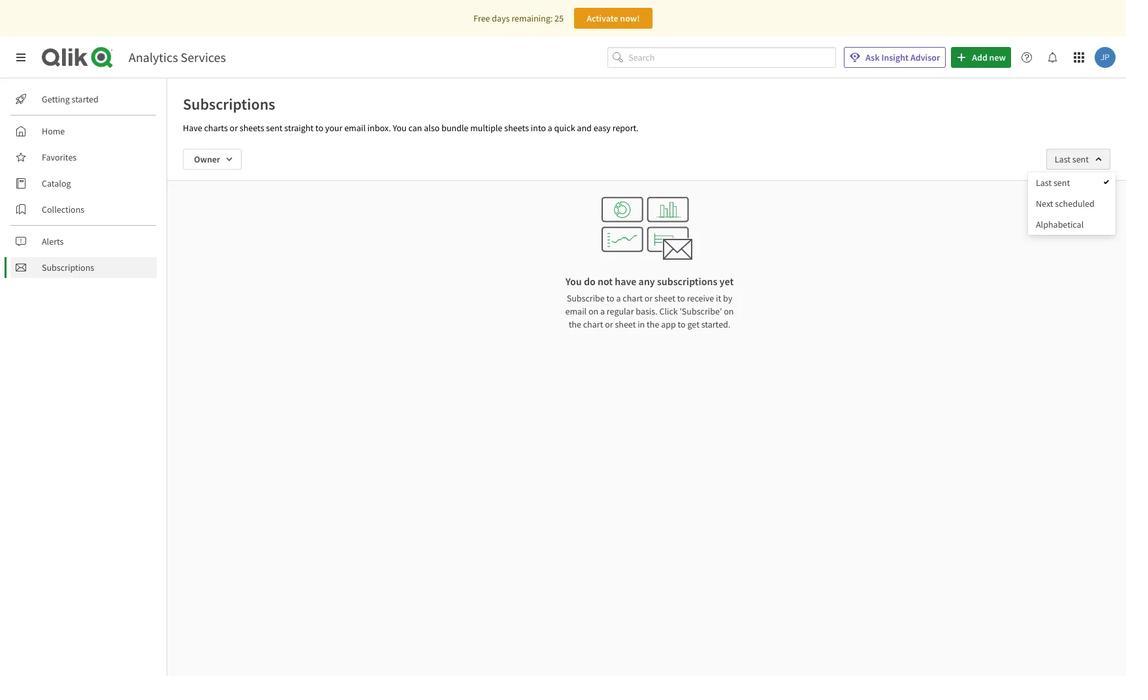 Task type: describe. For each thing, give the bounding box(es) containing it.
0 horizontal spatial or
[[230, 122, 238, 134]]

have
[[183, 122, 202, 134]]

last sent option
[[1028, 172, 1116, 193]]

straight
[[284, 122, 314, 134]]

app
[[661, 319, 676, 331]]

home link
[[10, 121, 157, 142]]

and
[[577, 122, 592, 134]]

services
[[181, 49, 226, 65]]

1 horizontal spatial chart
[[623, 293, 643, 304]]

can
[[408, 122, 422, 134]]

sent for the last sent option
[[1054, 177, 1070, 189]]

email inside you do not have any subscriptions yet subscribe to a chart or sheet to receive it by email on a regular basis. click 'subscribe' on the chart or sheet in the app to get started.
[[565, 306, 587, 317]]

started.
[[701, 319, 730, 331]]

report.
[[612, 122, 639, 134]]

alphabetical option
[[1028, 214, 1116, 235]]

get
[[687, 319, 699, 331]]

quick
[[554, 122, 575, 134]]

ask
[[866, 52, 880, 63]]

multiple
[[470, 122, 502, 134]]

analytics services
[[129, 49, 226, 65]]

basis.
[[636, 306, 657, 317]]

alerts link
[[10, 231, 157, 252]]

subscriptions
[[657, 275, 717, 288]]

activate now! link
[[574, 8, 652, 29]]

activate
[[587, 12, 618, 24]]

1 horizontal spatial sheet
[[654, 293, 675, 304]]

bundle
[[441, 122, 468, 134]]

0 vertical spatial email
[[344, 122, 366, 134]]

catalog link
[[10, 173, 157, 194]]

getting started
[[42, 93, 98, 105]]

alerts
[[42, 236, 64, 248]]

1 the from the left
[[569, 319, 581, 331]]

next scheduled
[[1036, 198, 1095, 210]]

1 horizontal spatial a
[[600, 306, 605, 317]]

favorites
[[42, 152, 77, 163]]

last sent for the last sent option
[[1036, 177, 1070, 189]]

last for last sent field
[[1055, 153, 1071, 165]]

charts
[[204, 122, 228, 134]]

days
[[492, 12, 510, 24]]

easy
[[593, 122, 611, 134]]

scheduled
[[1055, 198, 1095, 210]]

have
[[615, 275, 636, 288]]

'subscribe'
[[680, 306, 722, 317]]

1 on from the left
[[588, 306, 598, 317]]

subscriptions link
[[10, 257, 157, 278]]

not
[[598, 275, 613, 288]]

analytics services element
[[129, 49, 226, 65]]

sent for last sent field
[[1072, 153, 1089, 165]]

yet
[[720, 275, 734, 288]]

1 sheets from the left
[[240, 122, 264, 134]]

subscriptions inside navigation pane element
[[42, 262, 94, 274]]

Search text field
[[629, 47, 836, 68]]

ask insight advisor button
[[844, 47, 946, 68]]

getting
[[42, 93, 70, 105]]

activate now!
[[587, 12, 640, 24]]

navigation pane element
[[0, 84, 167, 283]]

it
[[716, 293, 721, 304]]

0 vertical spatial a
[[548, 122, 552, 134]]

close sidebar menu image
[[16, 52, 26, 63]]

do
[[584, 275, 596, 288]]

last for the last sent option
[[1036, 177, 1052, 189]]

by
[[723, 293, 732, 304]]

ask insight advisor
[[866, 52, 940, 63]]

next
[[1036, 198, 1053, 210]]

last sent for last sent field
[[1055, 153, 1089, 165]]

0 horizontal spatial you
[[393, 122, 407, 134]]



Task type: vqa. For each thing, say whether or not it's contained in the screenshot.
BUNDLE
yes



Task type: locate. For each thing, give the bounding box(es) containing it.
searchbar element
[[608, 47, 836, 68]]

last inside the last sent option
[[1036, 177, 1052, 189]]

next scheduled option
[[1028, 193, 1116, 214]]

subscriptions
[[183, 94, 275, 114], [42, 262, 94, 274]]

inbox.
[[367, 122, 391, 134]]

last sent inside option
[[1036, 177, 1070, 189]]

home
[[42, 125, 65, 137]]

subscriptions up charts
[[183, 94, 275, 114]]

sheets right charts
[[240, 122, 264, 134]]

or down regular
[[605, 319, 613, 331]]

sent left straight
[[266, 122, 283, 134]]

the down subscribe
[[569, 319, 581, 331]]

email down subscribe
[[565, 306, 587, 317]]

0 vertical spatial you
[[393, 122, 407, 134]]

0 horizontal spatial last
[[1036, 177, 1052, 189]]

last
[[1055, 153, 1071, 165], [1036, 177, 1052, 189]]

0 vertical spatial or
[[230, 122, 238, 134]]

list box inside filters region
[[1028, 172, 1116, 235]]

to left get
[[678, 319, 686, 331]]

to left your
[[315, 122, 323, 134]]

a up regular
[[616, 293, 621, 304]]

sheet up click
[[654, 293, 675, 304]]

sheet
[[654, 293, 675, 304], [615, 319, 636, 331]]

your
[[325, 122, 342, 134]]

insight
[[881, 52, 909, 63]]

1 vertical spatial or
[[645, 293, 653, 304]]

last sent
[[1055, 153, 1089, 165], [1036, 177, 1070, 189]]

1 vertical spatial sent
[[1072, 153, 1089, 165]]

you left do
[[566, 275, 582, 288]]

sent up 'next scheduled'
[[1054, 177, 1070, 189]]

on down subscribe
[[588, 306, 598, 317]]

analytics
[[129, 49, 178, 65]]

1 horizontal spatial on
[[724, 306, 734, 317]]

1 vertical spatial you
[[566, 275, 582, 288]]

last sent up the last sent option
[[1055, 153, 1089, 165]]

getting started link
[[10, 89, 157, 110]]

to
[[315, 122, 323, 134], [606, 293, 614, 304], [677, 293, 685, 304], [678, 319, 686, 331]]

0 vertical spatial last
[[1055, 153, 1071, 165]]

2 vertical spatial a
[[600, 306, 605, 317]]

0 horizontal spatial sheet
[[615, 319, 636, 331]]

email
[[344, 122, 366, 134], [565, 306, 587, 317]]

subscriptions down alerts
[[42, 262, 94, 274]]

chart up regular
[[623, 293, 643, 304]]

sent up the last sent option
[[1072, 153, 1089, 165]]

1 horizontal spatial last
[[1055, 153, 1071, 165]]

any
[[639, 275, 655, 288]]

a
[[548, 122, 552, 134], [616, 293, 621, 304], [600, 306, 605, 317]]

1 horizontal spatial you
[[566, 275, 582, 288]]

1 horizontal spatial the
[[647, 319, 659, 331]]

favorites link
[[10, 147, 157, 168]]

filters region
[[0, 0, 1126, 677]]

2 vertical spatial sent
[[1054, 177, 1070, 189]]

collections
[[42, 204, 84, 216]]

1 vertical spatial last
[[1036, 177, 1052, 189]]

0 vertical spatial chart
[[623, 293, 643, 304]]

2 the from the left
[[647, 319, 659, 331]]

25
[[555, 12, 564, 24]]

0 vertical spatial sent
[[266, 122, 283, 134]]

chart down subscribe
[[583, 319, 603, 331]]

to up regular
[[606, 293, 614, 304]]

or up basis.
[[645, 293, 653, 304]]

alphabetical
[[1036, 219, 1084, 231]]

0 vertical spatial last sent
[[1055, 153, 1089, 165]]

catalog
[[42, 178, 71, 189]]

chart
[[623, 293, 643, 304], [583, 319, 603, 331]]

1 vertical spatial a
[[616, 293, 621, 304]]

sent
[[266, 122, 283, 134], [1072, 153, 1089, 165], [1054, 177, 1070, 189]]

last up the last sent option
[[1055, 153, 1071, 165]]

free
[[474, 12, 490, 24]]

2 horizontal spatial sent
[[1072, 153, 1089, 165]]

regular
[[607, 306, 634, 317]]

sheets left into
[[504, 122, 529, 134]]

0 horizontal spatial sheets
[[240, 122, 264, 134]]

1 horizontal spatial subscriptions
[[183, 94, 275, 114]]

also
[[424, 122, 440, 134]]

1 horizontal spatial sent
[[1054, 177, 1070, 189]]

now!
[[620, 12, 640, 24]]

have charts or sheets sent straight to your email inbox. you can also bundle multiple sheets into a quick and easy report.
[[183, 122, 639, 134]]

collections link
[[10, 199, 157, 220]]

a left regular
[[600, 306, 605, 317]]

started
[[72, 93, 98, 105]]

to down subscriptions
[[677, 293, 685, 304]]

the right in
[[647, 319, 659, 331]]

1 vertical spatial sheet
[[615, 319, 636, 331]]

last up next
[[1036, 177, 1052, 189]]

you left can in the left top of the page
[[393, 122, 407, 134]]

free days remaining: 25
[[474, 12, 564, 24]]

0 horizontal spatial subscriptions
[[42, 262, 94, 274]]

sent inside option
[[1054, 177, 1070, 189]]

0 horizontal spatial the
[[569, 319, 581, 331]]

subscribe
[[567, 293, 605, 304]]

email right your
[[344, 122, 366, 134]]

list box containing last sent
[[1028, 172, 1116, 235]]

you do not have any subscriptions yet subscribe to a chart or sheet to receive it by email on a regular basis. click 'subscribe' on the chart or sheet in the app to get started.
[[565, 275, 734, 331]]

0 horizontal spatial chart
[[583, 319, 603, 331]]

last sent up next
[[1036, 177, 1070, 189]]

1 vertical spatial email
[[565, 306, 587, 317]]

into
[[531, 122, 546, 134]]

1 vertical spatial last sent
[[1036, 177, 1070, 189]]

or
[[230, 122, 238, 134], [645, 293, 653, 304], [605, 319, 613, 331]]

2 sheets from the left
[[504, 122, 529, 134]]

the
[[569, 319, 581, 331], [647, 319, 659, 331]]

on
[[588, 306, 598, 317], [724, 306, 734, 317]]

0 horizontal spatial sent
[[266, 122, 283, 134]]

last inside last sent field
[[1055, 153, 1071, 165]]

you
[[393, 122, 407, 134], [566, 275, 582, 288]]

click
[[659, 306, 678, 317]]

sent inside field
[[1072, 153, 1089, 165]]

remaining:
[[512, 12, 553, 24]]

in
[[638, 319, 645, 331]]

0 horizontal spatial on
[[588, 306, 598, 317]]

Last sent field
[[1046, 149, 1110, 170]]

1 horizontal spatial email
[[565, 306, 587, 317]]

2 horizontal spatial or
[[645, 293, 653, 304]]

sheets
[[240, 122, 264, 134], [504, 122, 529, 134]]

a right into
[[548, 122, 552, 134]]

on down 'by'
[[724, 306, 734, 317]]

0 vertical spatial subscriptions
[[183, 94, 275, 114]]

1 vertical spatial chart
[[583, 319, 603, 331]]

you inside you do not have any subscriptions yet subscribe to a chart or sheet to receive it by email on a regular basis. click 'subscribe' on the chart or sheet in the app to get started.
[[566, 275, 582, 288]]

2 horizontal spatial a
[[616, 293, 621, 304]]

0 vertical spatial sheet
[[654, 293, 675, 304]]

1 horizontal spatial or
[[605, 319, 613, 331]]

0 horizontal spatial email
[[344, 122, 366, 134]]

2 vertical spatial or
[[605, 319, 613, 331]]

2 on from the left
[[724, 306, 734, 317]]

0 horizontal spatial a
[[548, 122, 552, 134]]

advisor
[[910, 52, 940, 63]]

list box
[[1028, 172, 1116, 235]]

receive
[[687, 293, 714, 304]]

1 horizontal spatial sheets
[[504, 122, 529, 134]]

or right charts
[[230, 122, 238, 134]]

last sent inside field
[[1055, 153, 1089, 165]]

sheet down regular
[[615, 319, 636, 331]]

1 vertical spatial subscriptions
[[42, 262, 94, 274]]



